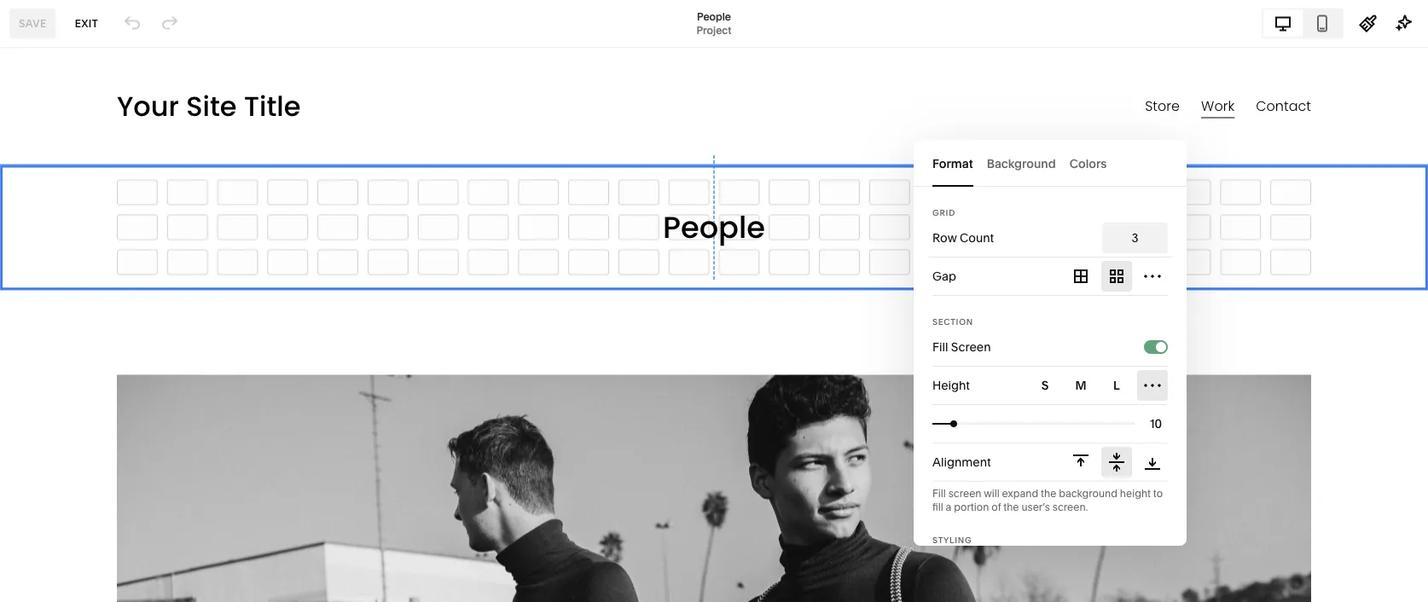 Task type: vqa. For each thing, say whether or not it's contained in the screenshot.
the bottom Fill
yes



Task type: locate. For each thing, give the bounding box(es) containing it.
save
[[19, 17, 47, 29]]

marketing link
[[28, 166, 189, 186]]

2 fill from the top
[[933, 488, 946, 500]]

fill screen will expand the background height to fill a portion of the user's screen.
[[933, 488, 1163, 514]]

a
[[946, 501, 952, 514]]

0 vertical spatial option group
[[1063, 258, 1168, 295]]

people project
[[697, 10, 732, 36]]

count
[[960, 231, 994, 245]]

screen.
[[1053, 501, 1089, 514]]

option group
[[1063, 258, 1168, 295], [1030, 370, 1168, 401], [1066, 447, 1168, 478]]

0 horizontal spatial tab list
[[933, 140, 1168, 187]]

1 horizontal spatial the
[[1041, 488, 1057, 500]]

the right the of
[[1004, 501, 1020, 514]]

1 vertical spatial tab list
[[933, 140, 1168, 187]]

fill up the fill
[[933, 488, 946, 500]]

0 horizontal spatial the
[[1004, 501, 1020, 514]]

background
[[1059, 488, 1118, 500]]

1 horizontal spatial tab list
[[1264, 10, 1343, 37]]

apple lee apple.applelee2001@gmail.com
[[68, 545, 222, 571]]

tab list
[[1264, 10, 1343, 37], [933, 140, 1168, 187]]

apple.applelee2001@gmail.com
[[68, 558, 222, 571]]

background button
[[987, 140, 1056, 187]]

row count
[[933, 231, 994, 245]]

row
[[933, 231, 957, 245]]

option group for gap
[[1063, 258, 1168, 295]]

None range field
[[933, 405, 1135, 443]]

0 vertical spatial fill
[[933, 340, 949, 355]]

1 vertical spatial fill
[[933, 488, 946, 500]]

fill for fill screen will expand the background height to fill a portion of the user's screen.
[[933, 488, 946, 500]]

option group containing s
[[1030, 370, 1168, 401]]

fill
[[933, 340, 949, 355], [933, 488, 946, 500]]

fill inside fill screen will expand the background height to fill a portion of the user's screen.
[[933, 488, 946, 500]]

s
[[1042, 379, 1049, 393]]

1 vertical spatial the
[[1004, 501, 1020, 514]]

1 fill from the top
[[933, 340, 949, 355]]

alignment
[[933, 455, 991, 470]]

marketing
[[28, 166, 94, 183]]

project
[[697, 24, 732, 36]]

2 vertical spatial option group
[[1066, 447, 1168, 478]]

fill for fill screen
[[933, 340, 949, 355]]

0 vertical spatial the
[[1041, 488, 1057, 500]]

option group for alignment
[[1066, 447, 1168, 478]]

people
[[697, 10, 731, 23]]

expand
[[1003, 488, 1039, 500]]

None field
[[1145, 415, 1168, 434]]

None checkbox
[[1157, 342, 1167, 353]]

gap
[[933, 269, 957, 284]]

0 vertical spatial tab list
[[1264, 10, 1343, 37]]

tab list containing format
[[933, 140, 1168, 187]]

fill down section
[[933, 340, 949, 355]]

the up user's
[[1041, 488, 1057, 500]]

the
[[1041, 488, 1057, 500], [1004, 501, 1020, 514]]

portion
[[954, 501, 990, 514]]

1 vertical spatial option group
[[1030, 370, 1168, 401]]



Task type: describe. For each thing, give the bounding box(es) containing it.
l
[[1114, 379, 1121, 393]]

screen
[[949, 488, 982, 500]]

format button
[[933, 140, 974, 187]]

exit
[[75, 17, 98, 29]]

screen
[[952, 340, 991, 355]]

format
[[933, 156, 974, 171]]

height
[[933, 379, 970, 393]]

will
[[984, 488, 1000, 500]]

styling
[[933, 535, 972, 545]]

m
[[1076, 379, 1087, 393]]

fill
[[933, 501, 944, 514]]

height
[[1121, 488, 1151, 500]]

grid
[[933, 207, 956, 218]]

save button
[[9, 8, 56, 39]]

background
[[987, 156, 1056, 171]]

Row Count number field
[[1103, 223, 1168, 253]]

fill screen
[[933, 340, 991, 355]]

apple
[[68, 545, 97, 557]]

lee
[[100, 545, 117, 557]]

colors
[[1070, 156, 1107, 171]]

user's
[[1022, 501, 1051, 514]]

option group for height
[[1030, 370, 1168, 401]]

set row and column gap into zero image
[[1063, 258, 1100, 295]]

section
[[933, 317, 974, 327]]

to
[[1154, 488, 1163, 500]]

colors button
[[1070, 140, 1107, 187]]

exit button
[[65, 8, 108, 39]]

of
[[992, 501, 1001, 514]]



